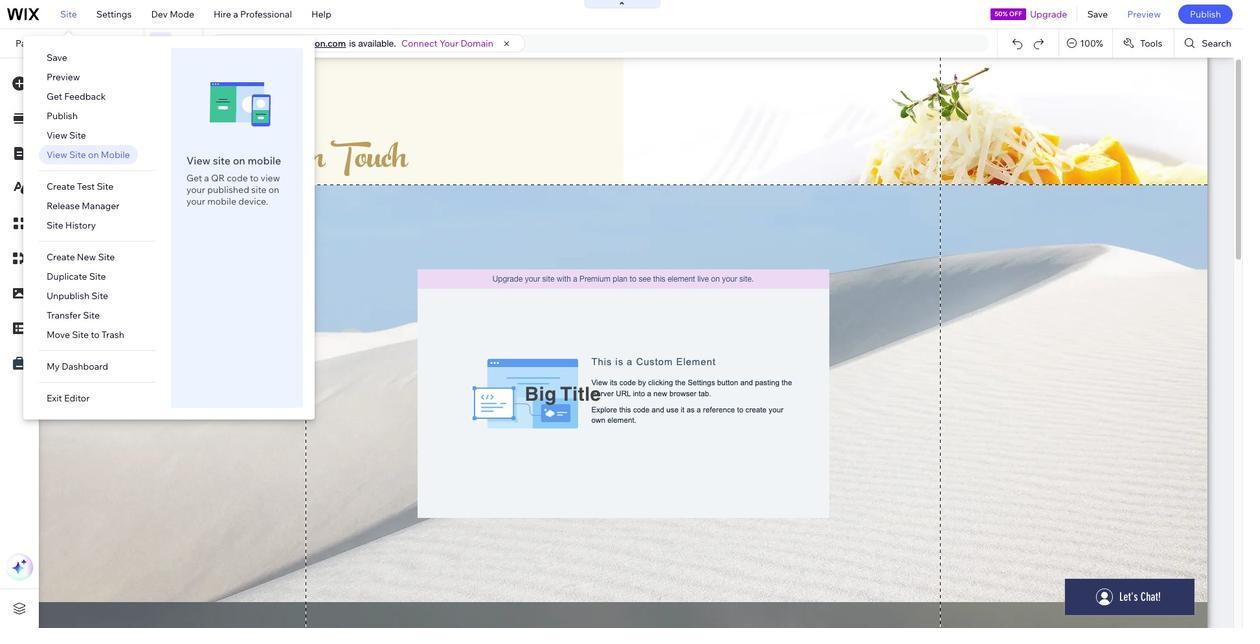 Task type: locate. For each thing, give the bounding box(es) containing it.
tools button
[[1113, 29, 1175, 58]]

get left feedback
[[47, 91, 62, 102]]

a right the hire
[[233, 8, 238, 20]]

1 horizontal spatial site
[[251, 184, 267, 196]]

mode
[[170, 8, 194, 20]]

on left mobile
[[88, 149, 99, 161]]

view
[[261, 172, 280, 184]]

connect
[[402, 38, 438, 49]]

1 horizontal spatial mobile
[[248, 154, 281, 167]]

0 horizontal spatial save
[[47, 52, 67, 63]]

preview up tools button
[[1128, 8, 1161, 20]]

view site on mobile
[[47, 149, 130, 161]]

create for create new site
[[47, 251, 75, 263]]

release manager
[[47, 200, 120, 212]]

home
[[49, 38, 75, 49]]

view site on mobile get a qr code to view your published site on your mobile device.
[[186, 154, 281, 207]]

0 vertical spatial publish
[[1191, 8, 1222, 20]]

site up qr
[[213, 154, 231, 167]]

1 horizontal spatial get
[[186, 172, 202, 184]]

off
[[1010, 10, 1023, 18]]

2 your from the top
[[186, 196, 205, 207]]

preview inside button
[[1128, 8, 1161, 20]]

1 horizontal spatial on
[[233, 154, 245, 167]]

view inside view site on mobile get a qr code to view your published site on your mobile device.
[[186, 154, 211, 167]]

transfer site
[[47, 310, 100, 321]]

on right device.
[[269, 184, 279, 196]]

create up release
[[47, 181, 75, 192]]

1 vertical spatial get
[[186, 172, 202, 184]]

save up 100%
[[1088, 8, 1109, 20]]

search button
[[1175, 29, 1244, 58]]

mobile
[[248, 154, 281, 167], [207, 196, 236, 207]]

settings
[[96, 8, 132, 20]]

professional
[[240, 8, 292, 20]]

unpublish site
[[47, 290, 108, 302]]

0 vertical spatial preview
[[1128, 8, 1161, 20]]

your
[[440, 38, 459, 49]]

view up the view site on mobile on the top of page
[[47, 130, 67, 141]]

1 horizontal spatial to
[[250, 172, 259, 184]]

get
[[47, 91, 62, 102], [186, 172, 202, 184]]

create new site
[[47, 251, 115, 263]]

50%
[[995, 10, 1008, 18]]

get left qr
[[186, 172, 202, 184]]

0 horizontal spatial to
[[91, 329, 99, 341]]

0 vertical spatial save
[[1088, 8, 1109, 20]]

site
[[60, 8, 77, 20], [69, 130, 86, 141], [69, 149, 86, 161], [97, 181, 114, 192], [47, 220, 63, 231], [98, 251, 115, 263], [89, 271, 106, 282], [92, 290, 108, 302], [83, 310, 100, 321], [72, 329, 89, 341]]

1 horizontal spatial publish
[[1191, 8, 1222, 20]]

publish
[[1191, 8, 1222, 20], [47, 110, 78, 122]]

0 horizontal spatial mobile
[[207, 196, 236, 207]]

0 horizontal spatial preview
[[47, 71, 80, 83]]

a left qr
[[204, 172, 209, 184]]

1 vertical spatial a
[[204, 172, 209, 184]]

1 horizontal spatial preview
[[1128, 8, 1161, 20]]

view for mobile
[[47, 149, 67, 161]]

publish up search button
[[1191, 8, 1222, 20]]

my dashboard
[[47, 361, 108, 372]]

mobile up view
[[248, 154, 281, 167]]

1 horizontal spatial save
[[1088, 8, 1109, 20]]

preview up get feedback
[[47, 71, 80, 83]]

hire a professional
[[214, 8, 292, 20]]

0 vertical spatial a
[[233, 8, 238, 20]]

exit
[[47, 393, 62, 404]]

help
[[311, 8, 331, 20]]

my
[[47, 361, 60, 372]]

is available. connect your domain
[[349, 38, 494, 49]]

your left published
[[186, 196, 205, 207]]

to left view
[[250, 172, 259, 184]]

0 vertical spatial to
[[250, 172, 259, 184]]

create
[[47, 181, 75, 192], [47, 251, 75, 263]]

save down home
[[47, 52, 67, 63]]

0 horizontal spatial on
[[88, 149, 99, 161]]

mobile down qr
[[207, 196, 236, 207]]

your
[[186, 184, 205, 196], [186, 196, 205, 207]]

site right code at the top left of the page
[[251, 184, 267, 196]]

2 create from the top
[[47, 251, 75, 263]]

site up home
[[60, 8, 77, 20]]

on up code at the top left of the page
[[233, 154, 245, 167]]

100%
[[1081, 38, 1104, 49]]

feedback
[[64, 91, 106, 102]]

exit editor
[[47, 393, 90, 404]]

release
[[47, 200, 80, 212]]

0 horizontal spatial a
[[204, 172, 209, 184]]

0 vertical spatial create
[[47, 181, 75, 192]]

preview button
[[1118, 0, 1171, 29]]

site right test
[[97, 181, 114, 192]]

0 horizontal spatial get
[[47, 91, 62, 102]]

a
[[233, 8, 238, 20], [204, 172, 209, 184]]

to
[[250, 172, 259, 184], [91, 329, 99, 341]]

1 create from the top
[[47, 181, 75, 192]]

view down view site
[[47, 149, 67, 161]]

save
[[1088, 8, 1109, 20], [47, 52, 67, 63]]

50% off
[[995, 10, 1023, 18]]

0 horizontal spatial publish
[[47, 110, 78, 122]]

published
[[207, 184, 249, 196]]

on
[[88, 149, 99, 161], [233, 154, 245, 167], [269, 184, 279, 196]]

view
[[47, 130, 67, 141], [47, 149, 67, 161], [186, 154, 211, 167]]

create up duplicate
[[47, 251, 75, 263]]

is
[[349, 38, 356, 49]]

site up move site to trash
[[83, 310, 100, 321]]

to left trash
[[91, 329, 99, 341]]

publish up view site
[[47, 110, 78, 122]]

duplicate
[[47, 271, 87, 282]]

preview
[[1128, 8, 1161, 20], [47, 71, 80, 83]]

your left qr
[[186, 184, 205, 196]]

view up published
[[186, 154, 211, 167]]

1 vertical spatial preview
[[47, 71, 80, 83]]

site down transfer site
[[72, 329, 89, 341]]

1 vertical spatial create
[[47, 251, 75, 263]]

0 vertical spatial get
[[47, 91, 62, 102]]

betweenimagination.com
[[238, 38, 346, 49]]

0 horizontal spatial site
[[213, 154, 231, 167]]

site
[[213, 154, 231, 167], [251, 184, 267, 196]]



Task type: describe. For each thing, give the bounding box(es) containing it.
1 vertical spatial save
[[47, 52, 67, 63]]

get feedback
[[47, 91, 106, 102]]

trash
[[102, 329, 124, 341]]

to inside view site on mobile get a qr code to view your published site on your mobile device.
[[250, 172, 259, 184]]

available.
[[358, 38, 396, 49]]

save inside save 'button'
[[1088, 8, 1109, 20]]

dev
[[151, 8, 168, 20]]

site history
[[47, 220, 96, 231]]

0 vertical spatial mobile
[[248, 154, 281, 167]]

dashboard
[[62, 361, 108, 372]]

view site
[[47, 130, 86, 141]]

history
[[65, 220, 96, 231]]

get inside view site on mobile get a qr code to view your published site on your mobile device.
[[186, 172, 202, 184]]

1 vertical spatial publish
[[47, 110, 78, 122]]

publish button
[[1179, 5, 1233, 24]]

search
[[1202, 38, 1232, 49]]

100% button
[[1060, 29, 1113, 58]]

publish inside button
[[1191, 8, 1222, 20]]

1 vertical spatial site
[[251, 184, 267, 196]]

unpublish
[[47, 290, 90, 302]]

site right new
[[98, 251, 115, 263]]

on for mobile
[[233, 154, 245, 167]]

qr
[[211, 172, 225, 184]]

new
[[77, 251, 96, 263]]

1 your from the top
[[186, 184, 205, 196]]

code
[[227, 172, 248, 184]]

upgrade
[[1031, 8, 1068, 20]]

view for mobile
[[186, 154, 211, 167]]

save button
[[1078, 0, 1118, 29]]

0 vertical spatial site
[[213, 154, 231, 167]]

site down duplicate site
[[92, 290, 108, 302]]

hire
[[214, 8, 231, 20]]

1 horizontal spatial a
[[233, 8, 238, 20]]

1 vertical spatial to
[[91, 329, 99, 341]]

mobile
[[101, 149, 130, 161]]

tools
[[1141, 38, 1163, 49]]

domain
[[461, 38, 494, 49]]

dev mode
[[151, 8, 194, 20]]

test
[[77, 181, 95, 192]]

editor
[[64, 393, 90, 404]]

create for create test site
[[47, 181, 75, 192]]

move site to trash
[[47, 329, 124, 341]]

site down new
[[89, 271, 106, 282]]

2 horizontal spatial on
[[269, 184, 279, 196]]

device.
[[238, 196, 268, 207]]

1 vertical spatial mobile
[[207, 196, 236, 207]]

site down release
[[47, 220, 63, 231]]

transfer
[[47, 310, 81, 321]]

on for mobile
[[88, 149, 99, 161]]

site up the view site on mobile on the top of page
[[69, 130, 86, 141]]

create test site
[[47, 181, 114, 192]]

manager
[[82, 200, 120, 212]]

duplicate site
[[47, 271, 106, 282]]

move
[[47, 329, 70, 341]]

site down view site
[[69, 149, 86, 161]]

a inside view site on mobile get a qr code to view your published site on your mobile device.
[[204, 172, 209, 184]]



Task type: vqa. For each thing, say whether or not it's contained in the screenshot.
right Image
no



